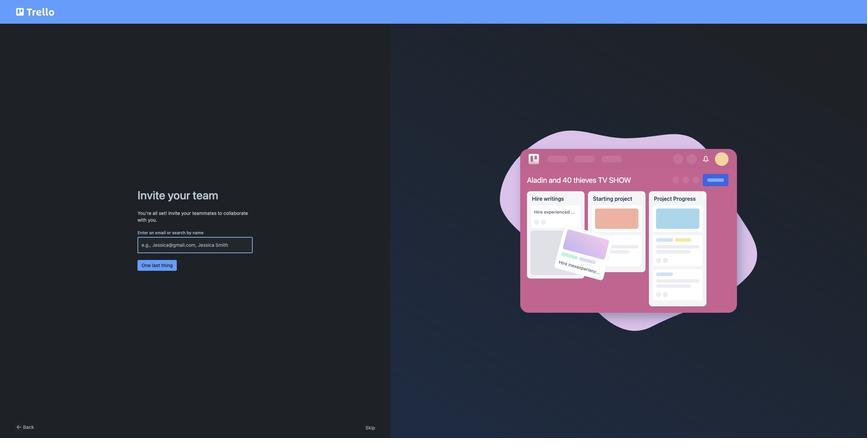 Task type: vqa. For each thing, say whether or not it's contained in the screenshot.
profile
no



Task type: describe. For each thing, give the bounding box(es) containing it.
name
[[193, 230, 204, 236]]

last
[[152, 263, 160, 268]]

0 vertical spatial invite
[[138, 188, 165, 202]]

hire for hire writings
[[532, 196, 543, 202]]

email
[[155, 230, 166, 236]]

1 horizontal spatial trello image
[[527, 152, 541, 166]]

enter
[[138, 230, 148, 236]]

set!
[[159, 210, 167, 216]]

collaborate
[[224, 210, 248, 216]]

e.g., Jessica@gmail.com, Jessica Smith text field
[[142, 239, 249, 251]]

project progress
[[654, 196, 696, 202]]

one last thing button
[[138, 260, 177, 271]]

an
[[149, 230, 154, 236]]

by
[[187, 230, 192, 236]]

hire inexexperienced writer
[[559, 260, 616, 280]]

team
[[193, 188, 218, 202]]

you.
[[148, 217, 157, 223]]

project
[[654, 196, 672, 202]]

search
[[172, 230, 186, 236]]

to
[[218, 210, 222, 216]]

40
[[563, 176, 572, 185]]

inexexperienced
[[568, 262, 603, 276]]

all
[[153, 210, 158, 216]]



Task type: locate. For each thing, give the bounding box(es) containing it.
1 vertical spatial your
[[181, 210, 191, 216]]

writer inside hire inexexperienced writer
[[602, 271, 616, 280]]

0 horizontal spatial trello image
[[15, 4, 56, 20]]

back
[[23, 425, 34, 430]]

1 horizontal spatial writer
[[602, 271, 616, 280]]

invite your team
[[138, 188, 218, 202]]

show
[[609, 176, 631, 185]]

writer for experienced
[[571, 209, 584, 215]]

one last thing
[[142, 263, 173, 268]]

hire experienced writer
[[534, 209, 584, 215]]

starting project
[[593, 196, 633, 202]]

0 vertical spatial hire
[[532, 196, 543, 202]]

hire for hire inexexperienced writer
[[559, 260, 568, 267]]

skip button
[[366, 425, 375, 432]]

aladin and 40 thieves tv show
[[527, 176, 631, 185]]

1 vertical spatial hire
[[534, 209, 543, 215]]

writings
[[544, 196, 564, 202]]

thing
[[161, 263, 173, 268]]

thieves
[[574, 176, 597, 185]]

invite inside the you're all set! invite your teammates to collaborate with you.
[[168, 210, 180, 216]]

0 vertical spatial your
[[168, 188, 190, 202]]

your
[[168, 188, 190, 202], [181, 210, 191, 216]]

hire
[[532, 196, 543, 202], [534, 209, 543, 215], [559, 260, 568, 267]]

you're
[[138, 210, 151, 216]]

project
[[615, 196, 633, 202]]

invite
[[138, 188, 165, 202], [168, 210, 180, 216]]

hire inside hire inexexperienced writer
[[559, 260, 568, 267]]

your inside the you're all set! invite your teammates to collaborate with you.
[[181, 210, 191, 216]]

0 vertical spatial writer
[[571, 209, 584, 215]]

aladin
[[527, 176, 547, 185]]

enter an email or search by name
[[138, 230, 204, 236]]

with
[[138, 217, 147, 223]]

tv
[[598, 176, 608, 185]]

you're all set! invite your teammates to collaborate with you.
[[138, 210, 248, 223]]

0 horizontal spatial writer
[[571, 209, 584, 215]]

and
[[549, 176, 561, 185]]

0 vertical spatial trello image
[[15, 4, 56, 20]]

hire for hire experienced writer
[[534, 209, 543, 215]]

trello image
[[15, 4, 56, 20], [527, 152, 541, 166]]

progress
[[674, 196, 696, 202]]

starting
[[593, 196, 614, 202]]

or
[[167, 230, 171, 236]]

0 horizontal spatial invite
[[138, 188, 165, 202]]

invite up all in the left top of the page
[[138, 188, 165, 202]]

one
[[142, 263, 151, 268]]

hire writings
[[532, 196, 564, 202]]

1 vertical spatial trello image
[[527, 152, 541, 166]]

your up the you're all set! invite your teammates to collaborate with you.
[[168, 188, 190, 202]]

writer for inexexperienced
[[602, 271, 616, 280]]

back button
[[15, 424, 34, 432]]

2 vertical spatial hire
[[559, 260, 568, 267]]

writer
[[571, 209, 584, 215], [602, 271, 616, 280]]

teammates
[[192, 210, 217, 216]]

invite right set! at top
[[168, 210, 180, 216]]

1 vertical spatial writer
[[602, 271, 616, 280]]

1 horizontal spatial invite
[[168, 210, 180, 216]]

your left teammates
[[181, 210, 191, 216]]

1 vertical spatial invite
[[168, 210, 180, 216]]

skip
[[366, 425, 375, 431]]

experienced
[[544, 209, 570, 215]]



